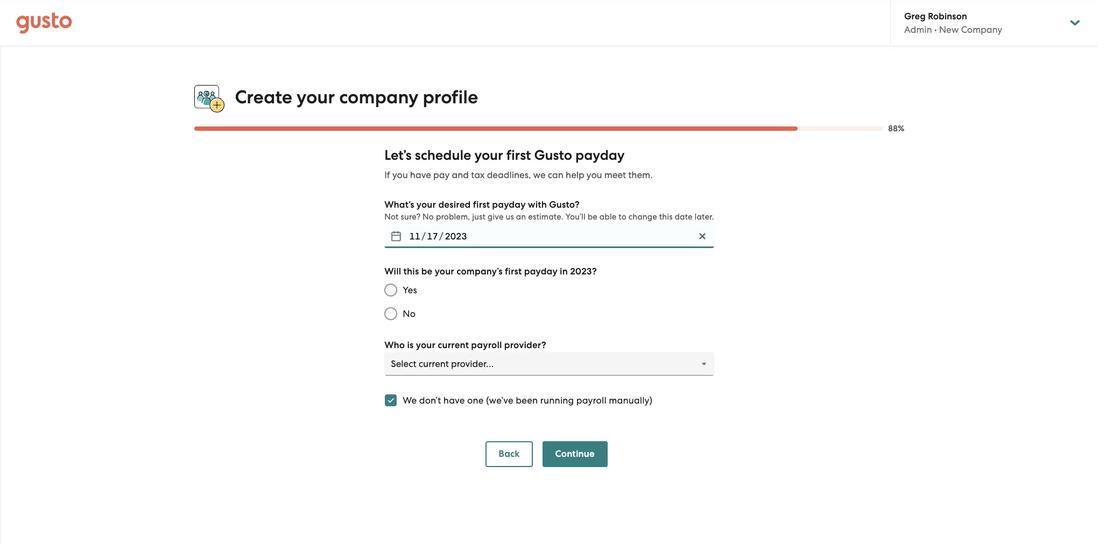 Task type: locate. For each thing, give the bounding box(es) containing it.
don't
[[419, 395, 441, 406]]

0 vertical spatial have
[[410, 170, 431, 181]]

1 vertical spatial have
[[444, 395, 465, 406]]

1 vertical spatial payday
[[492, 199, 526, 211]]

no
[[423, 212, 434, 222], [403, 309, 416, 319]]

Day (dd) field
[[426, 228, 440, 245]]

payroll right running
[[577, 395, 607, 406]]

0 horizontal spatial this
[[404, 266, 419, 277]]

0 vertical spatial payday
[[576, 147, 625, 164]]

have
[[410, 170, 431, 181], [444, 395, 465, 406]]

estimate.
[[528, 212, 564, 222]]

1 vertical spatial no
[[403, 309, 416, 319]]

no down yes
[[403, 309, 416, 319]]

1 vertical spatial payroll
[[577, 395, 607, 406]]

give
[[488, 212, 504, 222]]

sure?
[[401, 212, 421, 222]]

home image
[[16, 12, 72, 34]]

0 horizontal spatial /
[[422, 231, 426, 242]]

first up the if you have pay and tax deadlines, we can help you meet them.
[[507, 147, 531, 164]]

your
[[297, 86, 335, 108], [475, 147, 503, 164], [417, 199, 436, 211], [435, 266, 455, 277], [416, 340, 436, 351]]

(we've
[[486, 395, 514, 406]]

admin
[[905, 24, 933, 35]]

your up sure?
[[417, 199, 436, 211]]

running
[[541, 395, 574, 406]]

greg
[[905, 11, 926, 22]]

1 vertical spatial be
[[421, 266, 433, 277]]

have left one
[[444, 395, 465, 406]]

0 vertical spatial this
[[660, 212, 673, 222]]

payday
[[576, 147, 625, 164], [492, 199, 526, 211], [524, 266, 558, 277]]

/
[[422, 231, 426, 242], [440, 231, 444, 242]]

will
[[385, 266, 401, 277]]

0 horizontal spatial you
[[393, 170, 408, 181]]

be left 'able'
[[588, 212, 598, 222]]

meet
[[605, 170, 626, 181]]

been
[[516, 395, 538, 406]]

is
[[407, 340, 414, 351]]

1 horizontal spatial this
[[660, 212, 673, 222]]

1 vertical spatial this
[[404, 266, 419, 277]]

0 vertical spatial be
[[588, 212, 598, 222]]

0 vertical spatial first
[[507, 147, 531, 164]]

no right sure?
[[423, 212, 434, 222]]

if you have pay and tax deadlines, we can help you meet them.
[[385, 170, 653, 181]]

0 horizontal spatial no
[[403, 309, 416, 319]]

2023?
[[570, 266, 597, 277]]

you'll
[[566, 212, 586, 222]]

you right if
[[393, 170, 408, 181]]

1 horizontal spatial be
[[588, 212, 598, 222]]

gusto
[[535, 147, 572, 164]]

0 horizontal spatial have
[[410, 170, 431, 181]]

continue button
[[543, 442, 608, 468]]

be right will
[[421, 266, 433, 277]]

this inside what's your desired first payday with gusto? not sure? no problem, just give us an estimate. you'll be able to change this date later.
[[660, 212, 673, 222]]

Year (yyyy) field
[[444, 228, 469, 245]]

2 vertical spatial payday
[[524, 266, 558, 277]]

1 vertical spatial first
[[473, 199, 490, 211]]

profile
[[423, 86, 478, 108]]

1 horizontal spatial you
[[587, 170, 602, 181]]

one
[[467, 395, 484, 406]]

0 horizontal spatial be
[[421, 266, 433, 277]]

robinson
[[928, 11, 968, 22]]

back link
[[486, 442, 533, 468]]

you right help
[[587, 170, 602, 181]]

have left pay
[[410, 170, 431, 181]]

payroll right "current"
[[471, 340, 502, 351]]

an
[[516, 212, 526, 222]]

manually)
[[609, 395, 653, 406]]

1 horizontal spatial have
[[444, 395, 465, 406]]

and
[[452, 170, 469, 181]]

first right company's
[[505, 266, 522, 277]]

0 vertical spatial no
[[423, 212, 434, 222]]

first inside what's your desired first payday with gusto? not sure? no problem, just give us an estimate. you'll be able to change this date later.
[[473, 199, 490, 211]]

back
[[499, 449, 520, 460]]

0 horizontal spatial payroll
[[471, 340, 502, 351]]

this left date
[[660, 212, 673, 222]]

tax
[[471, 170, 485, 181]]

be
[[588, 212, 598, 222], [421, 266, 433, 277]]

have for you
[[410, 170, 431, 181]]

0 vertical spatial payroll
[[471, 340, 502, 351]]

to
[[619, 212, 627, 222]]

payday inside what's your desired first payday with gusto? not sure? no problem, just give us an estimate. you'll be able to change this date later.
[[492, 199, 526, 211]]

who
[[385, 340, 405, 351]]

greg robinson admin • new company
[[905, 11, 1003, 35]]

1 horizontal spatial /
[[440, 231, 444, 242]]

payroll
[[471, 340, 502, 351], [577, 395, 607, 406]]

/ left year (yyyy) field
[[422, 231, 426, 242]]

gusto?
[[549, 199, 580, 211]]

have for don't
[[444, 395, 465, 406]]

create your company profile
[[235, 86, 478, 108]]

1 / from the left
[[422, 231, 426, 242]]

payday up us
[[492, 199, 526, 211]]

you
[[393, 170, 408, 181], [587, 170, 602, 181]]

help
[[566, 170, 585, 181]]

your left company's
[[435, 266, 455, 277]]

first up the just
[[473, 199, 490, 211]]

not
[[385, 212, 399, 222]]

No radio
[[379, 302, 403, 326]]

/ down "problem," in the left of the page
[[440, 231, 444, 242]]

this right will
[[404, 266, 419, 277]]

first
[[507, 147, 531, 164], [473, 199, 490, 211], [505, 266, 522, 277]]

this
[[660, 212, 673, 222], [404, 266, 419, 277]]

able
[[600, 212, 617, 222]]

payday up meet in the top of the page
[[576, 147, 625, 164]]

them.
[[629, 170, 653, 181]]

payday left in
[[524, 266, 558, 277]]

company
[[962, 24, 1003, 35]]

1 horizontal spatial no
[[423, 212, 434, 222]]



Task type: vqa. For each thing, say whether or not it's contained in the screenshot.
frequently
no



Task type: describe. For each thing, give the bounding box(es) containing it.
2 vertical spatial first
[[505, 266, 522, 277]]

2 / from the left
[[440, 231, 444, 242]]

be inside what's your desired first payday with gusto? not sure? no problem, just give us an estimate. you'll be able to change this date later.
[[588, 212, 598, 222]]

later.
[[695, 212, 715, 222]]

your up tax
[[475, 147, 503, 164]]

continue
[[556, 449, 595, 460]]

what's
[[385, 199, 414, 211]]

•
[[935, 24, 937, 35]]

1 you from the left
[[393, 170, 408, 181]]

new
[[940, 24, 959, 35]]

deadlines,
[[487, 170, 531, 181]]

who is your current payroll provider?
[[385, 340, 546, 351]]

provider?
[[505, 340, 546, 351]]

desired
[[439, 199, 471, 211]]

current
[[438, 340, 469, 351]]

pay
[[434, 170, 450, 181]]

1 horizontal spatial payroll
[[577, 395, 607, 406]]

change
[[629, 212, 658, 222]]

in
[[560, 266, 568, 277]]

first for payday
[[473, 199, 490, 211]]

first for gusto
[[507, 147, 531, 164]]

create
[[235, 86, 292, 108]]

we
[[533, 170, 546, 181]]

2 you from the left
[[587, 170, 602, 181]]

can
[[548, 170, 564, 181]]

Month (mm) field
[[408, 228, 422, 245]]

problem,
[[436, 212, 470, 222]]

date
[[675, 212, 693, 222]]

schedule
[[415, 147, 471, 164]]

yes
[[403, 285, 417, 296]]

We don't have one (we've been running payroll manually) checkbox
[[379, 389, 403, 413]]

company's
[[457, 266, 503, 277]]

we don't have one (we've been running payroll manually)
[[403, 395, 653, 406]]

company
[[339, 86, 419, 108]]

let's schedule your first gusto payday
[[385, 147, 625, 164]]

let's
[[385, 147, 412, 164]]

we
[[403, 395, 417, 406]]

with
[[528, 199, 547, 211]]

will this be your company's first payday in 2023?
[[385, 266, 597, 277]]

what's your desired first payday with gusto? not sure? no problem, just give us an estimate. you'll be able to change this date later.
[[385, 199, 715, 222]]

your right create
[[297, 86, 335, 108]]

Yes radio
[[379, 279, 403, 302]]

your right is on the left of page
[[416, 340, 436, 351]]

us
[[506, 212, 514, 222]]

no inside what's your desired first payday with gusto? not sure? no problem, just give us an estimate. you'll be able to change this date later.
[[423, 212, 434, 222]]

your inside what's your desired first payday with gusto? not sure? no problem, just give us an estimate. you'll be able to change this date later.
[[417, 199, 436, 211]]

just
[[472, 212, 486, 222]]

88%
[[889, 124, 905, 134]]

if
[[385, 170, 390, 181]]



